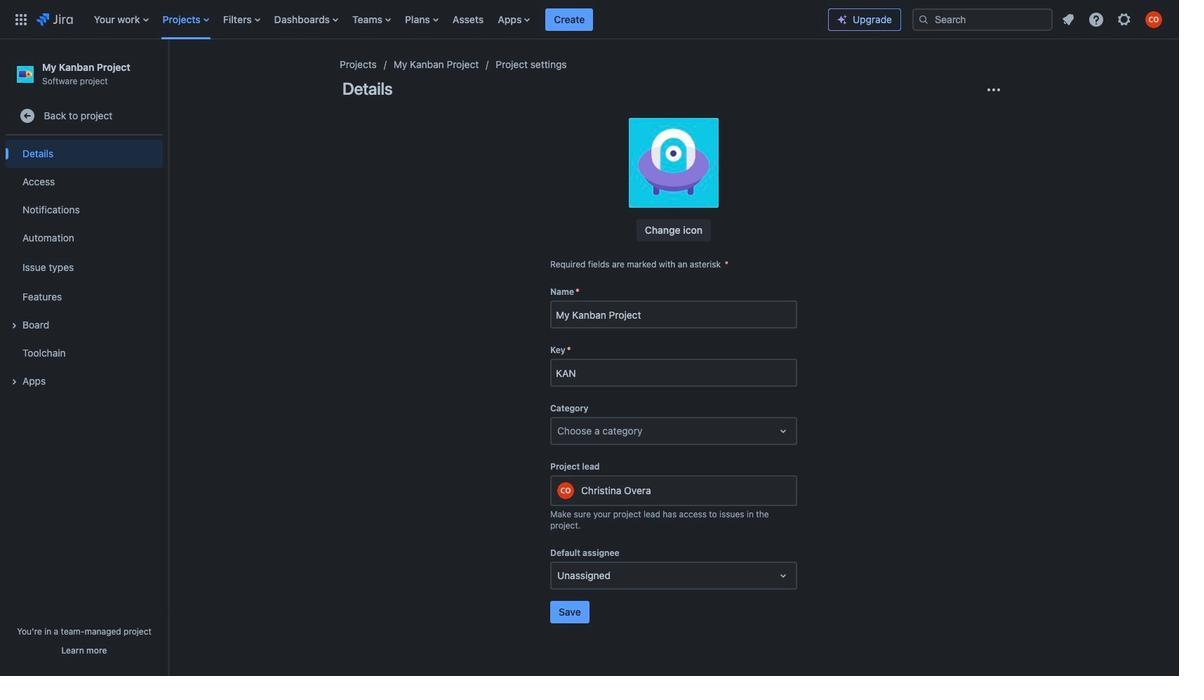 Task type: vqa. For each thing, say whether or not it's contained in the screenshot.
NOTIFICATION ICON
no



Task type: describe. For each thing, give the bounding box(es) containing it.
search image
[[919, 14, 930, 25]]

open image
[[775, 567, 792, 584]]

more image
[[986, 81, 1003, 98]]

project avatar image
[[629, 118, 719, 208]]

primary element
[[8, 0, 829, 39]]

open image
[[775, 423, 792, 440]]

2 expand image from the top
[[6, 374, 22, 391]]

group inside sidebar element
[[6, 136, 163, 400]]



Task type: locate. For each thing, give the bounding box(es) containing it.
settings image
[[1117, 11, 1133, 28]]

your profile and settings image
[[1146, 11, 1163, 28]]

help image
[[1088, 11, 1105, 28]]

banner
[[0, 0, 1180, 39]]

expand image
[[6, 318, 22, 334], [6, 374, 22, 391]]

0 horizontal spatial list
[[87, 0, 829, 39]]

appswitcher icon image
[[13, 11, 29, 28]]

Search field
[[913, 8, 1053, 31]]

sidebar navigation image
[[153, 56, 184, 84]]

list item
[[546, 0, 594, 39]]

sidebar element
[[0, 39, 169, 676]]

None search field
[[913, 8, 1053, 31]]

1 horizontal spatial list
[[1056, 7, 1171, 32]]

jira image
[[37, 11, 73, 28], [37, 11, 73, 28]]

None text field
[[558, 424, 560, 438], [558, 569, 560, 583], [558, 424, 560, 438], [558, 569, 560, 583]]

1 vertical spatial expand image
[[6, 374, 22, 391]]

notifications image
[[1060, 11, 1077, 28]]

1 expand image from the top
[[6, 318, 22, 334]]

0 vertical spatial expand image
[[6, 318, 22, 334]]

list
[[87, 0, 829, 39], [1056, 7, 1171, 32]]

group
[[6, 136, 163, 400]]

None field
[[552, 302, 796, 327], [552, 360, 796, 386], [552, 302, 796, 327], [552, 360, 796, 386]]



